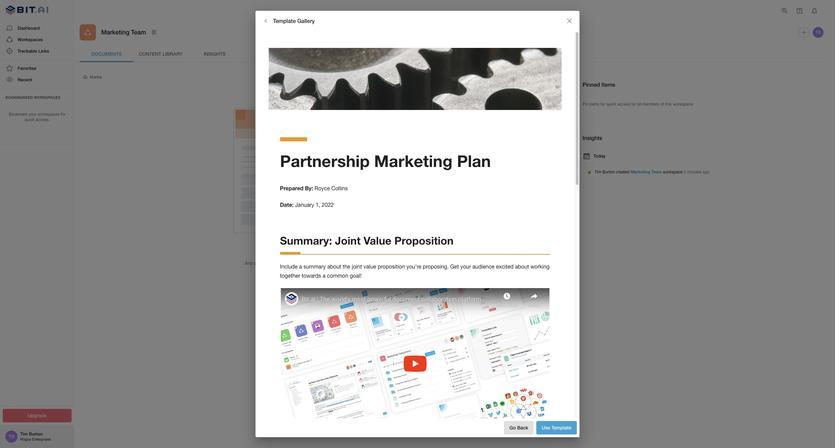 Task type: locate. For each thing, give the bounding box(es) containing it.
1 vertical spatial workspace.
[[338, 267, 362, 273]]

team
[[131, 28, 146, 36], [651, 170, 662, 175]]

for inside bookmark your workspaces for quick access.
[[61, 112, 65, 117]]

0 horizontal spatial workspace.
[[338, 267, 362, 273]]

by:
[[305, 185, 313, 191]]

minutes
[[687, 170, 702, 175]]

dashboard button
[[0, 22, 74, 34]]

template right "use"
[[552, 425, 571, 431]]

any documents or folders created in this workspace will be visible to you or to anyone added to this workspace.
[[245, 261, 409, 273]]

proposing.
[[423, 264, 449, 270]]

1 horizontal spatial team
[[651, 170, 662, 175]]

1 horizontal spatial a
[[323, 273, 326, 279]]

a right added
[[323, 273, 326, 279]]

pinned
[[583, 81, 600, 88]]

team left bookmark icon
[[131, 28, 146, 36]]

recent button
[[0, 74, 74, 86]]

burton
[[603, 170, 615, 175], [29, 431, 43, 437]]

be
[[364, 261, 369, 266]]

go back
[[509, 425, 528, 431]]

burton inside tim burton rogue enterprises
[[29, 431, 43, 437]]

1 vertical spatial created
[[300, 261, 316, 266]]

tb
[[816, 30, 821, 35], [8, 434, 14, 439]]

to right added
[[323, 267, 328, 273]]

new
[[557, 74, 566, 80]]

quick down 'bookmark'
[[25, 118, 35, 122]]

tb button
[[812, 26, 825, 39]]

0 horizontal spatial quick
[[25, 118, 35, 122]]

bookmark
[[9, 112, 27, 117]]

for left all
[[631, 102, 636, 107]]

use
[[542, 425, 550, 431]]

enterprises
[[32, 438, 51, 442]]

you're
[[406, 264, 421, 270]]

workspace. right of
[[673, 102, 694, 107]]

quick left the access at the top of page
[[606, 102, 616, 107]]

burton inside the tim burton created marketing team workspace 2 minutes ago
[[603, 170, 615, 175]]

0 vertical spatial workspace
[[663, 170, 683, 175]]

1 vertical spatial tb
[[8, 434, 14, 439]]

0 horizontal spatial for
[[61, 112, 65, 117]]

0 horizontal spatial insights
[[204, 51, 226, 57]]

1 vertical spatial burton
[[29, 431, 43, 437]]

summary:
[[280, 234, 332, 247]]

create
[[541, 74, 555, 80]]

create new button
[[536, 70, 572, 84]]

workspace up common
[[332, 261, 355, 266]]

all
[[637, 102, 641, 107]]

workspace. down will
[[338, 267, 362, 273]]

insights inside insights link
[[204, 51, 226, 57]]

1 vertical spatial workspace
[[332, 261, 355, 266]]

settings
[[257, 51, 280, 57]]

favorites button
[[0, 62, 74, 74]]

0 vertical spatial quick
[[606, 102, 616, 107]]

1 horizontal spatial marketing
[[374, 151, 453, 170]]

1 or from the left
[[279, 261, 283, 266]]

your
[[29, 112, 36, 117], [460, 264, 471, 270]]

or
[[279, 261, 283, 266], [400, 261, 404, 266]]

tim up "rogue"
[[20, 431, 28, 437]]

collins
[[331, 185, 348, 191]]

quick
[[606, 102, 616, 107], [25, 118, 35, 122]]

this up more
[[329, 267, 336, 273]]

to left you
[[385, 261, 389, 266]]

value
[[364, 234, 391, 247]]

or right you
[[400, 261, 404, 266]]

template
[[273, 17, 296, 24], [552, 425, 571, 431]]

2 about from the left
[[515, 264, 529, 270]]

1 horizontal spatial created
[[616, 170, 630, 175]]

1 horizontal spatial or
[[400, 261, 404, 266]]

0 horizontal spatial about
[[327, 264, 341, 270]]

joint
[[335, 234, 361, 247]]

or left folders at the left bottom
[[279, 261, 283, 266]]

partnership marketing plan
[[280, 151, 491, 170]]

0 vertical spatial team
[[131, 28, 146, 36]]

back
[[517, 425, 528, 431]]

created left the marketing team link
[[616, 170, 630, 175]]

insights link
[[188, 46, 242, 62]]

tim burton created marketing team workspace 2 minutes ago
[[595, 170, 709, 175]]

visible
[[371, 261, 384, 266]]

1 vertical spatial quick
[[25, 118, 35, 122]]

1 horizontal spatial tb
[[816, 30, 821, 35]]

to right you
[[405, 261, 409, 266]]

home
[[90, 74, 102, 80]]

tab list containing documents
[[80, 46, 825, 62]]

0 vertical spatial a
[[299, 264, 302, 270]]

0 vertical spatial workspace.
[[673, 102, 694, 107]]

partnership marketing plan dialog
[[256, 11, 580, 448]]

0 horizontal spatial created
[[300, 261, 316, 266]]

marketing inside dialog
[[374, 151, 453, 170]]

1 horizontal spatial burton
[[603, 170, 615, 175]]

trackable links button
[[0, 45, 74, 57]]

tim down today
[[595, 170, 601, 175]]

tim inside tim burton rogue enterprises
[[20, 431, 28, 437]]

more
[[328, 277, 340, 283]]

0 vertical spatial burton
[[603, 170, 615, 175]]

0 horizontal spatial tb
[[8, 434, 14, 439]]

upgrade
[[28, 413, 47, 418]]

this right of
[[665, 102, 672, 107]]

0 horizontal spatial burton
[[29, 431, 43, 437]]

burton for marketing
[[603, 170, 615, 175]]

prepared by: royce collins
[[280, 185, 348, 191]]

your up access.
[[29, 112, 36, 117]]

1 horizontal spatial workspace
[[663, 170, 683, 175]]

date:
[[280, 201, 294, 208]]

1 horizontal spatial about
[[515, 264, 529, 270]]

a
[[299, 264, 302, 270], [323, 273, 326, 279]]

1 vertical spatial template
[[552, 425, 571, 431]]

access.
[[36, 118, 50, 122]]

created inside the tim burton created marketing team workspace 2 minutes ago
[[616, 170, 630, 175]]

for right "workspaces"
[[61, 112, 65, 117]]

bookmarked
[[5, 95, 33, 99]]

0 horizontal spatial template
[[273, 17, 296, 24]]

2 horizontal spatial marketing
[[631, 170, 650, 175]]

0 horizontal spatial or
[[279, 261, 283, 266]]

links
[[38, 48, 49, 54]]

1 vertical spatial your
[[460, 264, 471, 270]]

folders
[[285, 261, 299, 266]]

proposition
[[378, 264, 405, 270]]

a right include at left bottom
[[299, 264, 302, 270]]

ago
[[703, 170, 709, 175]]

documents
[[254, 261, 278, 266]]

2 horizontal spatial to
[[405, 261, 409, 266]]

1 vertical spatial tim
[[20, 431, 28, 437]]

template left gallery
[[273, 17, 296, 24]]

0 vertical spatial template
[[273, 17, 296, 24]]

summary
[[304, 264, 326, 270]]

royce
[[315, 185, 330, 191]]

1 horizontal spatial your
[[460, 264, 471, 270]]

0 vertical spatial tim
[[595, 170, 601, 175]]

team left 2
[[651, 170, 662, 175]]

created
[[616, 170, 630, 175], [300, 261, 316, 266]]

include
[[280, 264, 298, 270]]

tb inside button
[[816, 30, 821, 35]]

about up common
[[327, 264, 341, 270]]

1 horizontal spatial tim
[[595, 170, 601, 175]]

0 vertical spatial created
[[616, 170, 630, 175]]

tim
[[595, 170, 601, 175], [20, 431, 28, 437]]

marketing
[[101, 28, 129, 36], [374, 151, 453, 170], [631, 170, 650, 175]]

include a summary about the joint value proposition you're proposing. get your audience excited about working together towards a common goal!
[[280, 264, 551, 279]]

insights
[[204, 51, 226, 57], [583, 135, 602, 141]]

template inside button
[[552, 425, 571, 431]]

0 vertical spatial tb
[[816, 30, 821, 35]]

about right excited
[[515, 264, 529, 270]]

learn more link
[[309, 274, 345, 287]]

0 horizontal spatial a
[[299, 264, 302, 270]]

tim inside the tim burton created marketing team workspace 2 minutes ago
[[595, 170, 601, 175]]

workspace. inside any documents or folders created in this workspace will be visible to you or to anyone added to this workspace.
[[338, 267, 362, 273]]

don't
[[299, 248, 311, 254]]

pinned items
[[583, 81, 615, 88]]

1 horizontal spatial insights
[[583, 135, 602, 141]]

0 horizontal spatial tim
[[20, 431, 28, 437]]

2 horizontal spatial for
[[631, 102, 636, 107]]

have
[[313, 248, 325, 254]]

1 horizontal spatial for
[[600, 102, 605, 107]]

this right the in on the bottom left of page
[[323, 261, 330, 266]]

0 horizontal spatial your
[[29, 112, 36, 117]]

for right the items
[[600, 102, 605, 107]]

0 vertical spatial your
[[29, 112, 36, 117]]

1 horizontal spatial template
[[552, 425, 571, 431]]

burton down today
[[603, 170, 615, 175]]

workspace left 2
[[663, 170, 683, 175]]

0 horizontal spatial workspace
[[332, 261, 355, 266]]

0 horizontal spatial team
[[131, 28, 146, 36]]

0 vertical spatial insights
[[204, 51, 226, 57]]

your right get
[[460, 264, 471, 270]]

recent
[[18, 77, 32, 82]]

go
[[509, 425, 516, 431]]

burton up enterprises
[[29, 431, 43, 437]]

workspaces
[[34, 95, 60, 99]]

plan
[[457, 151, 491, 170]]

created up added
[[300, 261, 316, 266]]

bookmarked workspaces
[[5, 95, 60, 99]]

tab list
[[80, 46, 825, 62]]



Task type: vqa. For each thing, say whether or not it's contained in the screenshot.
Content Library link
yes



Task type: describe. For each thing, give the bounding box(es) containing it.
1 horizontal spatial quick
[[606, 102, 616, 107]]

items
[[590, 102, 599, 107]]

rogue
[[20, 438, 31, 442]]

bookmark image
[[150, 28, 158, 36]]

you
[[391, 261, 398, 266]]

pin
[[583, 102, 588, 107]]

favorites
[[18, 66, 36, 71]]

january
[[295, 202, 314, 208]]

gallery
[[297, 17, 315, 24]]

towards
[[302, 273, 321, 279]]

documents.
[[337, 248, 366, 254]]

1 vertical spatial this
[[323, 261, 330, 266]]

workspace inside any documents or folders created in this workspace will be visible to you or to anyone added to this workspace.
[[332, 261, 355, 266]]

today
[[593, 153, 606, 159]]

common
[[327, 273, 348, 279]]

use template button
[[536, 421, 577, 435]]

marketing team
[[101, 28, 146, 36]]

working
[[530, 264, 550, 270]]

0 vertical spatial this
[[665, 102, 672, 107]]

home link
[[82, 74, 102, 80]]

workspaces
[[38, 112, 59, 117]]

go back button
[[504, 421, 534, 435]]

the
[[343, 264, 350, 270]]

joint
[[352, 264, 362, 270]]

marketing team link
[[631, 170, 662, 175]]

bookmark your workspaces for quick access.
[[9, 112, 65, 122]]

0 horizontal spatial to
[[323, 267, 328, 273]]

goal!
[[350, 273, 362, 279]]

settings link
[[242, 46, 296, 62]]

2022
[[322, 202, 334, 208]]

pin items for quick access for all members of this workspace.
[[583, 102, 694, 107]]

anyone
[[292, 267, 307, 273]]

0 horizontal spatial marketing
[[101, 28, 129, 36]]

use template
[[542, 425, 571, 431]]

library
[[163, 51, 183, 57]]

date: january 1, 2022
[[280, 201, 334, 208]]

documents link
[[80, 46, 134, 62]]

quick inside bookmark your workspaces for quick access.
[[25, 118, 35, 122]]

you
[[288, 248, 297, 254]]

workspace inside the tim burton created marketing team workspace 2 minutes ago
[[663, 170, 683, 175]]

together
[[280, 273, 300, 279]]

members
[[642, 102, 659, 107]]

your inside include a summary about the joint value proposition you're proposing. get your audience excited about working together towards a common goal!
[[460, 264, 471, 270]]

prepared
[[280, 185, 304, 191]]

items
[[602, 81, 615, 88]]

content library link
[[134, 46, 188, 62]]

workspaces
[[18, 37, 43, 42]]

your inside bookmark your workspaces for quick access.
[[29, 112, 36, 117]]

will
[[356, 261, 363, 266]]

template gallery
[[273, 17, 315, 24]]

in
[[318, 261, 321, 266]]

proposition
[[394, 234, 454, 247]]

1,
[[316, 202, 320, 208]]

you don't have any documents.
[[288, 248, 366, 254]]

workspaces button
[[0, 34, 74, 45]]

1 horizontal spatial to
[[385, 261, 389, 266]]

trackable
[[18, 48, 37, 54]]

2 vertical spatial this
[[329, 267, 336, 273]]

tim for marketing
[[595, 170, 601, 175]]

create new
[[541, 74, 566, 80]]

content library
[[139, 51, 183, 57]]

dashboard
[[18, 25, 40, 31]]

excited
[[496, 264, 514, 270]]

summary: joint value proposition
[[280, 234, 454, 247]]

2
[[684, 170, 686, 175]]

value
[[364, 264, 376, 270]]

1 vertical spatial team
[[651, 170, 662, 175]]

any
[[326, 248, 335, 254]]

2 or from the left
[[400, 261, 404, 266]]

1 vertical spatial a
[[323, 273, 326, 279]]

get
[[450, 264, 459, 270]]

burton for enterprises
[[29, 431, 43, 437]]

upgrade button
[[3, 409, 72, 423]]

trackable links
[[18, 48, 49, 54]]

added
[[309, 267, 322, 273]]

access
[[617, 102, 630, 107]]

1 vertical spatial insights
[[583, 135, 602, 141]]

created inside any documents or folders created in this workspace will be visible to you or to anyone added to this workspace.
[[300, 261, 316, 266]]

any
[[245, 261, 253, 266]]

tim burton rogue enterprises
[[20, 431, 51, 442]]

learn
[[315, 277, 327, 283]]

audience
[[472, 264, 494, 270]]

tim for enterprises
[[20, 431, 28, 437]]

1 about from the left
[[327, 264, 341, 270]]

content
[[139, 51, 161, 57]]

1 horizontal spatial workspace.
[[673, 102, 694, 107]]

of
[[661, 102, 664, 107]]



